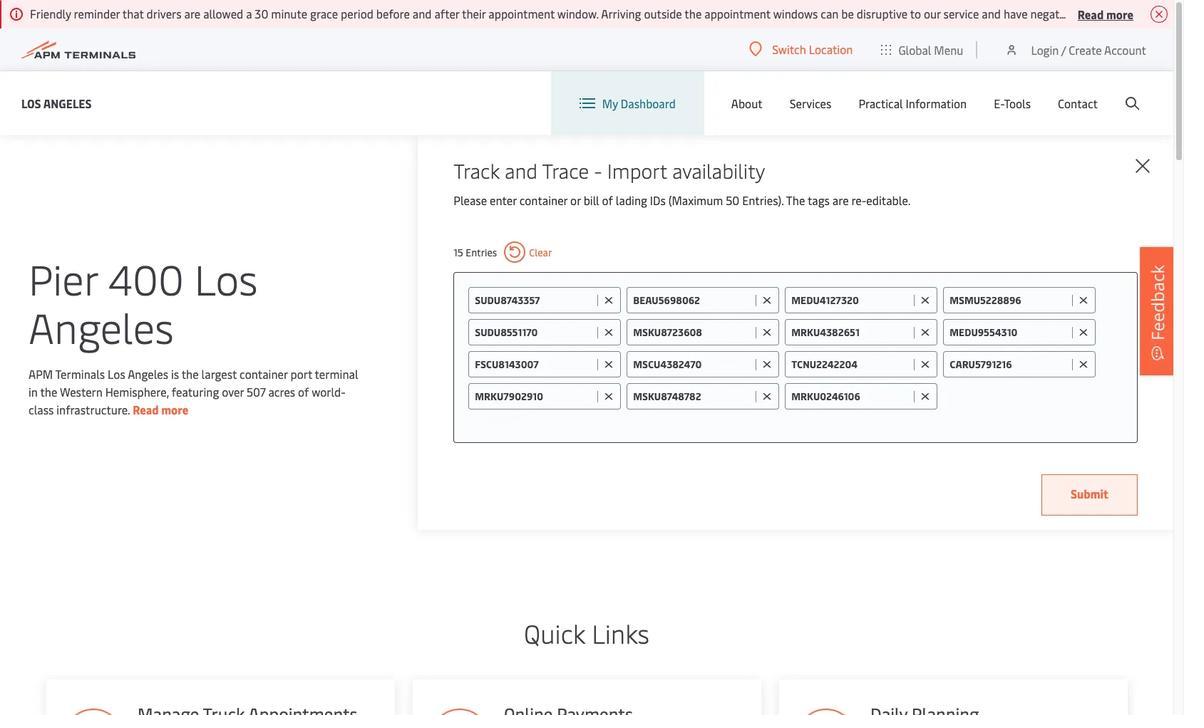 Task type: locate. For each thing, give the bounding box(es) containing it.
container inside apm terminals los angeles is the largest container port terminal in the western hemisphere, featuring over 507 acres of world- class infrastructure.
[[240, 366, 288, 382]]

angeles inside pier 400 los angeles
[[29, 298, 174, 355]]

2 horizontal spatial los
[[194, 250, 258, 306]]

minute
[[271, 6, 307, 21]]

15 entries
[[454, 246, 497, 259]]

are left re-
[[833, 192, 849, 208]]

links
[[592, 616, 649, 651]]

or
[[570, 192, 581, 208]]

please enter container or bill of lading ids (maximum 50 entries). the tags are re-editable.
[[454, 192, 911, 208]]

global menu button
[[867, 28, 978, 71]]

2 vertical spatial the
[[40, 384, 57, 400]]

read up login / create account
[[1078, 6, 1104, 22]]

drivers left wh
[[1136, 6, 1171, 21]]

read more
[[1078, 6, 1134, 22], [133, 402, 188, 417]]

0 horizontal spatial los
[[21, 95, 41, 111]]

appointment left windows
[[705, 6, 771, 21]]

import
[[607, 157, 667, 184]]

feedback
[[1146, 265, 1169, 341]]

1 vertical spatial container
[[240, 366, 288, 382]]

0 vertical spatial angeles
[[43, 95, 92, 111]]

0 vertical spatial read
[[1078, 6, 1104, 22]]

more down featuring
[[161, 402, 188, 417]]

400
[[108, 250, 184, 306]]

submit button
[[1042, 475, 1138, 516]]

world-
[[312, 384, 346, 400]]

can
[[821, 6, 839, 21]]

availability
[[672, 157, 765, 184]]

0 horizontal spatial container
[[240, 366, 288, 382]]

0 horizontal spatial appointment
[[489, 6, 555, 21]]

1 horizontal spatial container
[[519, 192, 568, 208]]

are left allowed
[[184, 6, 201, 21]]

0 horizontal spatial are
[[184, 6, 201, 21]]

contact
[[1058, 96, 1098, 111]]

1 horizontal spatial read
[[1078, 6, 1104, 22]]

services button
[[790, 71, 832, 135]]

is
[[171, 366, 179, 382]]

1 vertical spatial angeles
[[29, 298, 174, 355]]

0 horizontal spatial read more
[[133, 402, 188, 417]]

entries).
[[742, 192, 784, 208]]

login / create account
[[1031, 42, 1146, 57]]

0 horizontal spatial drivers
[[147, 6, 182, 21]]

los for pier 400 los angeles
[[194, 250, 258, 306]]

read more link
[[133, 402, 188, 417]]

1 horizontal spatial and
[[505, 157, 538, 184]]

of inside apm terminals los angeles is the largest container port terminal in the western hemisphere, featuring over 507 acres of world- class infrastructure.
[[298, 384, 309, 400]]

entries
[[466, 246, 497, 259]]

windows
[[773, 6, 818, 21]]

Entered ID text field
[[633, 294, 752, 307], [792, 294, 911, 307], [475, 326, 594, 339], [633, 326, 752, 339], [792, 326, 911, 339], [950, 326, 1069, 339], [475, 358, 594, 371], [633, 358, 752, 371], [950, 358, 1069, 371]]

read down hemisphere,
[[133, 402, 159, 417]]

drivers
[[147, 6, 182, 21], [1136, 6, 1171, 21]]

manager truck appointments - 53 image
[[63, 709, 123, 716]]

and left have
[[982, 6, 1001, 21]]

pier
[[29, 250, 98, 306]]

appointment
[[489, 6, 555, 21], [705, 6, 771, 21]]

0 horizontal spatial read
[[133, 402, 159, 417]]

1 horizontal spatial appointment
[[705, 6, 771, 21]]

los angeles link
[[21, 94, 92, 112]]

more for read more link
[[161, 402, 188, 417]]

login
[[1031, 42, 1059, 57]]

allowed
[[203, 6, 243, 21]]

switch location
[[772, 41, 853, 57]]

and up 'enter'
[[505, 157, 538, 184]]

read more up login / create account
[[1078, 6, 1134, 22]]

1 vertical spatial los
[[194, 250, 258, 306]]

class
[[29, 402, 54, 417]]

container up the 507
[[240, 366, 288, 382]]

more
[[1106, 6, 1134, 22], [161, 402, 188, 417]]

angeles
[[43, 95, 92, 111], [29, 298, 174, 355], [128, 366, 168, 382]]

tools
[[1004, 96, 1031, 111]]

track and trace - import availability
[[454, 157, 765, 184]]

orange club loyalty program - 56 image
[[796, 709, 856, 716]]

1 vertical spatial are
[[833, 192, 849, 208]]

read more for read more link
[[133, 402, 188, 417]]

of
[[602, 192, 613, 208], [298, 384, 309, 400]]

terminals
[[55, 366, 105, 382]]

of right bill
[[602, 192, 613, 208]]

/
[[1061, 42, 1066, 57]]

1 horizontal spatial read more
[[1078, 6, 1134, 22]]

the right in
[[40, 384, 57, 400]]

angeles inside apm terminals los angeles is the largest container port terminal in the western hemisphere, featuring over 507 acres of world- class infrastructure.
[[128, 366, 168, 382]]

1 vertical spatial the
[[182, 366, 199, 382]]

quick links
[[524, 616, 649, 651]]

0 horizontal spatial more
[[161, 402, 188, 417]]

largest
[[201, 366, 237, 382]]

1 vertical spatial of
[[298, 384, 309, 400]]

0 vertical spatial read more
[[1078, 6, 1134, 22]]

submit
[[1071, 486, 1109, 502]]

drivers right that
[[147, 6, 182, 21]]

impacts
[[1077, 6, 1117, 21]]

50
[[726, 192, 740, 208]]

1 vertical spatial more
[[161, 402, 188, 417]]

re-
[[852, 192, 866, 208]]

appointment right their
[[489, 6, 555, 21]]

clear
[[529, 246, 552, 259]]

dashboard
[[621, 96, 676, 111]]

and left after
[[413, 6, 432, 21]]

0 horizontal spatial and
[[413, 6, 432, 21]]

wh
[[1173, 6, 1184, 21]]

read more button
[[1078, 5, 1134, 23]]

2 vertical spatial los
[[108, 366, 125, 382]]

0 horizontal spatial of
[[298, 384, 309, 400]]

container
[[519, 192, 568, 208], [240, 366, 288, 382]]

the
[[685, 6, 702, 21], [182, 366, 199, 382], [40, 384, 57, 400]]

Entered ID text field
[[475, 294, 594, 307], [950, 294, 1069, 307], [792, 358, 911, 371], [475, 390, 594, 404], [633, 390, 752, 404], [792, 390, 911, 404]]

location
[[809, 41, 853, 57]]

30
[[255, 6, 268, 21]]

1 vertical spatial read
[[133, 402, 159, 417]]

menu
[[934, 42, 963, 57]]

los inside apm terminals los angeles is the largest container port terminal in the western hemisphere, featuring over 507 acres of world- class infrastructure.
[[108, 366, 125, 382]]

more up account
[[1106, 6, 1134, 22]]

1 horizontal spatial los
[[108, 366, 125, 382]]

tariffs - 131 image
[[429, 709, 489, 716]]

the right is
[[182, 366, 199, 382]]

our
[[924, 6, 941, 21]]

port
[[290, 366, 312, 382]]

1 horizontal spatial more
[[1106, 6, 1134, 22]]

outside
[[644, 6, 682, 21]]

read more down hemisphere,
[[133, 402, 188, 417]]

read inside button
[[1078, 6, 1104, 22]]

15
[[454, 246, 463, 259]]

0 vertical spatial more
[[1106, 6, 1134, 22]]

1 horizontal spatial of
[[602, 192, 613, 208]]

the right outside
[[685, 6, 702, 21]]

my
[[602, 96, 618, 111]]

1 horizontal spatial drivers
[[1136, 6, 1171, 21]]

2 vertical spatial angeles
[[128, 366, 168, 382]]

container left or
[[519, 192, 568, 208]]

0 vertical spatial the
[[685, 6, 702, 21]]

after
[[434, 6, 459, 21]]

1 vertical spatial read more
[[133, 402, 188, 417]]

more inside button
[[1106, 6, 1134, 22]]

los inside pier 400 los angeles
[[194, 250, 258, 306]]

0 vertical spatial container
[[519, 192, 568, 208]]

of down port
[[298, 384, 309, 400]]

los
[[21, 95, 41, 111], [194, 250, 258, 306], [108, 366, 125, 382]]

(maximum
[[669, 192, 723, 208]]



Task type: vqa. For each thing, say whether or not it's contained in the screenshot.
make
no



Task type: describe. For each thing, give the bounding box(es) containing it.
window.
[[557, 6, 599, 21]]

over
[[222, 384, 244, 400]]

login / create account link
[[1005, 29, 1146, 71]]

global
[[899, 42, 931, 57]]

1 horizontal spatial the
[[182, 366, 199, 382]]

practical information button
[[859, 71, 967, 135]]

featuring
[[172, 384, 219, 400]]

enter
[[490, 192, 517, 208]]

angeles inside los angeles link
[[43, 95, 92, 111]]

be
[[841, 6, 854, 21]]

more for read more button
[[1106, 6, 1134, 22]]

trace
[[542, 157, 589, 184]]

to
[[910, 6, 921, 21]]

bill
[[584, 192, 599, 208]]

practical
[[859, 96, 903, 111]]

angeles for 400
[[29, 298, 174, 355]]

track
[[454, 157, 500, 184]]

friendly
[[30, 6, 71, 21]]

my dashboard
[[602, 96, 676, 111]]

about
[[731, 96, 763, 111]]

read for read more link
[[133, 402, 159, 417]]

507
[[247, 384, 266, 400]]

switch
[[772, 41, 806, 57]]

los angeles
[[21, 95, 92, 111]]

2 drivers from the left
[[1136, 6, 1171, 21]]

contact button
[[1058, 71, 1098, 135]]

account
[[1104, 42, 1146, 57]]

e-tools
[[994, 96, 1031, 111]]

apm
[[29, 366, 53, 382]]

la secondary image
[[63, 363, 312, 577]]

quick
[[524, 616, 585, 651]]

grace
[[310, 6, 338, 21]]

e-tools button
[[994, 71, 1031, 135]]

their
[[462, 6, 486, 21]]

that
[[122, 6, 144, 21]]

0 vertical spatial of
[[602, 192, 613, 208]]

0 horizontal spatial the
[[40, 384, 57, 400]]

-
[[594, 157, 602, 184]]

feedback button
[[1140, 247, 1176, 376]]

0 vertical spatial los
[[21, 95, 41, 111]]

angeles for terminals
[[128, 366, 168, 382]]

create
[[1069, 42, 1102, 57]]

switch location button
[[749, 41, 853, 57]]

editable.
[[866, 192, 911, 208]]

reminder
[[74, 6, 120, 21]]

please
[[454, 192, 487, 208]]

my dashboard button
[[579, 71, 676, 135]]

negative
[[1031, 6, 1074, 21]]

tags
[[808, 192, 830, 208]]

read more for read more button
[[1078, 6, 1134, 22]]

lading
[[616, 192, 647, 208]]

2 horizontal spatial the
[[685, 6, 702, 21]]

have
[[1004, 6, 1028, 21]]

ids
[[650, 192, 666, 208]]

clear button
[[504, 242, 552, 263]]

1 horizontal spatial are
[[833, 192, 849, 208]]

in
[[29, 384, 38, 400]]

acres
[[268, 384, 295, 400]]

services
[[790, 96, 832, 111]]

close alert image
[[1151, 6, 1168, 23]]

1 appointment from the left
[[489, 6, 555, 21]]

a
[[246, 6, 252, 21]]

information
[[906, 96, 967, 111]]

los for apm terminals los angeles is the largest container port terminal in the western hemisphere, featuring over 507 acres of world- class infrastructure.
[[108, 366, 125, 382]]

on
[[1120, 6, 1133, 21]]

e-
[[994, 96, 1004, 111]]

read for read more button
[[1078, 6, 1104, 22]]

terminal
[[315, 366, 358, 382]]

western
[[60, 384, 103, 400]]

infrastructure.
[[56, 402, 130, 417]]

hemisphere,
[[105, 384, 169, 400]]

practical information
[[859, 96, 967, 111]]

pier 400 los angeles
[[29, 250, 258, 355]]

global menu
[[899, 42, 963, 57]]

Type or paste your IDs here text field
[[943, 384, 1123, 409]]

disruptive
[[857, 6, 908, 21]]

about button
[[731, 71, 763, 135]]

2 horizontal spatial and
[[982, 6, 1001, 21]]

arriving
[[601, 6, 641, 21]]

the
[[786, 192, 805, 208]]

2 appointment from the left
[[705, 6, 771, 21]]

friendly reminder that drivers are allowed a 30 minute grace period before and after their appointment window. arriving outside the appointment windows can be disruptive to our service and have negative impacts on drivers wh
[[30, 6, 1184, 21]]

before
[[376, 6, 410, 21]]

1 drivers from the left
[[147, 6, 182, 21]]

0 vertical spatial are
[[184, 6, 201, 21]]



